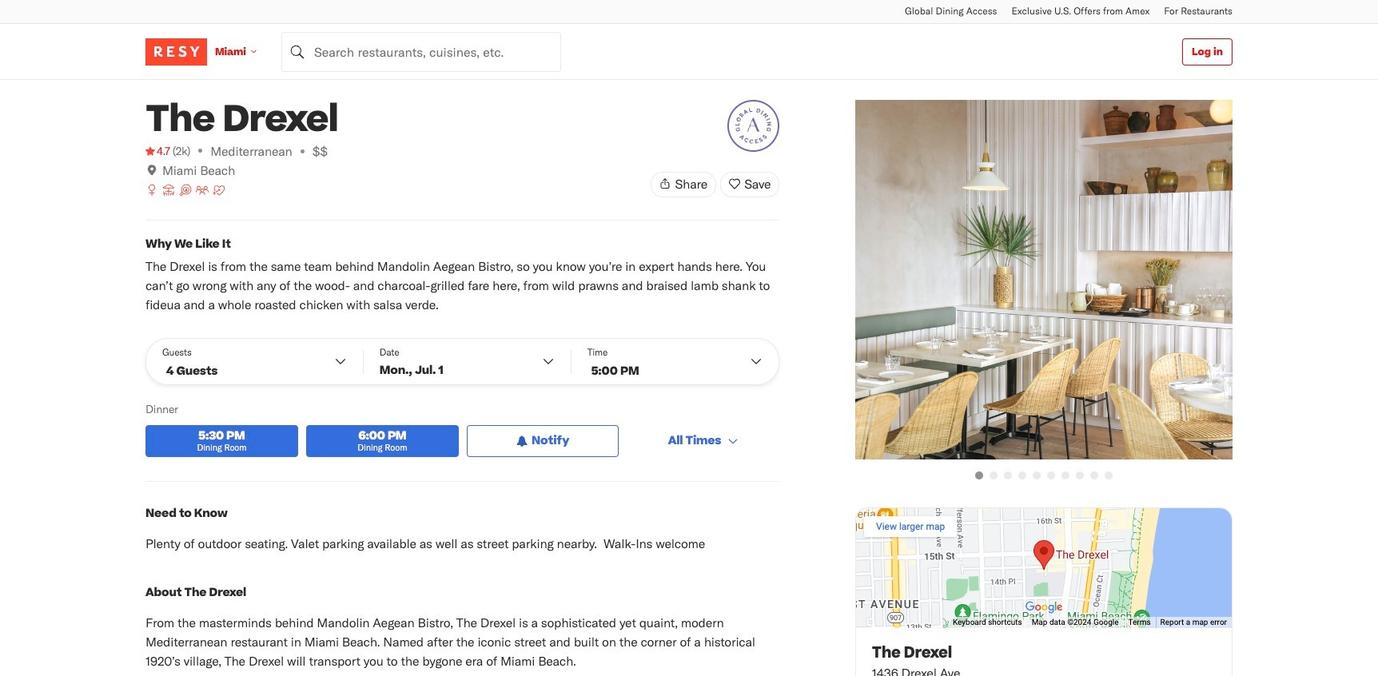 Task type: locate. For each thing, give the bounding box(es) containing it.
Search restaurants, cuisines, etc. text field
[[281, 32, 561, 72]]

None field
[[281, 32, 561, 72]]

4.7 out of 5 stars image
[[146, 143, 170, 159]]



